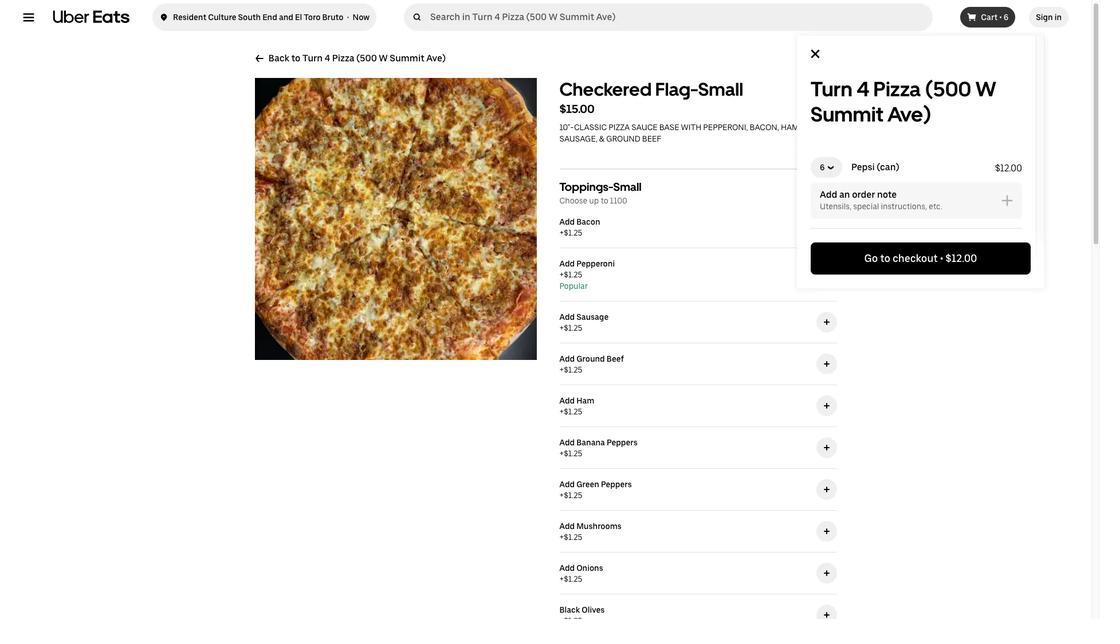 Task type: describe. For each thing, give the bounding box(es) containing it.
ground
[[577, 354, 605, 363]]

+ for add mushrooms + $1.25
[[560, 532, 564, 542]]

0 horizontal spatial w
[[379, 53, 388, 64]]

checkered
[[560, 79, 652, 100]]

add green peppers + $1.25
[[560, 480, 632, 500]]

south
[[238, 13, 261, 22]]

plus image
[[1002, 195, 1013, 206]]

back
[[269, 53, 290, 64]]

up
[[589, 196, 599, 205]]

olives
[[582, 605, 605, 614]]

+ for add ham + $1.25
[[560, 407, 564, 416]]

onions
[[577, 563, 603, 573]]

+ inside add green peppers + $1.25
[[560, 491, 564, 500]]

order
[[852, 189, 875, 200]]

main navigation menu image
[[23, 11, 34, 23]]

+ inside "add ground beef + $1.25"
[[560, 365, 564, 374]]

$1.25 for sausage
[[564, 323, 582, 332]]

checkout
[[893, 252, 938, 264]]

add for ham
[[560, 396, 575, 405]]

+ for add pepperoni + $1.25 popular
[[560, 270, 564, 279]]

10"-classic pizza sauce base with pepperoni, bacon, ham, sausage, & ground beef
[[560, 123, 801, 143]]

add an order note utensils, special instructions, etc.
[[820, 189, 943, 211]]

1 vertical spatial turn
[[303, 53, 323, 64]]

&
[[599, 134, 605, 143]]

to inside toppings-small choose up to 1100
[[601, 196, 609, 205]]

add for pepperoni
[[560, 259, 575, 268]]

$1.25 for ham
[[564, 407, 582, 416]]

go
[[865, 252, 878, 264]]

$1.25 for pepperoni
[[564, 270, 582, 279]]

1 vertical spatial $12.00
[[946, 252, 978, 264]]

0 vertical spatial $12.00
[[996, 163, 1023, 174]]

black
[[560, 605, 580, 614]]

toppings-
[[560, 180, 614, 194]]

bruto
[[322, 13, 344, 22]]

add for ground
[[560, 354, 575, 363]]

turn inside the turn 4 pizza (500 w summit ave)
[[811, 77, 853, 101]]

el
[[295, 13, 302, 22]]

base
[[660, 123, 679, 132]]

$15.00
[[560, 102, 595, 116]]

pepperoni
[[577, 259, 615, 268]]

pepsi
[[852, 162, 875, 173]]

1 vertical spatial ave)
[[427, 53, 446, 64]]

sign in
[[1036, 13, 1062, 22]]

instructions,
[[881, 202, 927, 211]]

2 vertical spatial (500
[[925, 77, 972, 101]]

subtotal element
[[946, 252, 978, 265]]

$1.25 inside add green peppers + $1.25
[[564, 491, 582, 500]]

green
[[577, 480, 599, 489]]

pepperoni,
[[703, 123, 748, 132]]

small inside toppings-small choose up to 1100
[[614, 180, 642, 194]]

add for onions
[[560, 563, 575, 573]]

1 vertical spatial 4
[[325, 53, 330, 64]]

popular
[[560, 281, 588, 291]]

etc.
[[929, 202, 943, 211]]

beef
[[642, 134, 662, 143]]

1 vertical spatial summit
[[390, 53, 425, 64]]

(500 inside "back to turn 4 pizza (500 w summit ave)" link
[[357, 53, 377, 64]]

(can)
[[877, 162, 900, 173]]

4 inside the turn 4 pizza (500 w summit ave)
[[857, 77, 870, 101]]

choose
[[560, 196, 588, 205]]

$1.25 for onions
[[564, 574, 582, 583]]

ave) inside the turn 4 pizza (500 w summit ave)
[[888, 102, 932, 127]]

cart • 6
[[981, 13, 1009, 22]]

beef
[[607, 354, 624, 363]]

$1.25 for mushrooms
[[564, 532, 582, 542]]

sausage
[[577, 312, 609, 322]]

0 vertical spatial turn
[[836, 29, 859, 41]]

add banana peppers + $1.25
[[560, 438, 638, 458]]

+ inside add banana peppers + $1.25
[[560, 449, 564, 458]]

resident culture south end and el toro bruto • now
[[173, 13, 370, 22]]

special
[[854, 202, 879, 211]]



Task type: vqa. For each thing, say whether or not it's contained in the screenshot.
the bottom 4
yes



Task type: locate. For each thing, give the bounding box(es) containing it.
2 vertical spatial 4
[[857, 77, 870, 101]]

Search in Turn 4 Pizza (500 W Summit Ave) text field
[[430, 11, 929, 23]]

peppers for add green peppers
[[601, 480, 632, 489]]

ground
[[607, 134, 641, 143]]

1100
[[610, 196, 627, 205]]

2 horizontal spatial to
[[881, 252, 891, 264]]

with
[[681, 123, 702, 132]]

1 vertical spatial (500
[[357, 53, 377, 64]]

summit
[[934, 29, 973, 41], [390, 53, 425, 64], [811, 102, 884, 127]]

0 vertical spatial small
[[698, 79, 744, 100]]

classic
[[574, 123, 607, 132]]

add inside add green peppers + $1.25
[[560, 480, 575, 489]]

pepsi (can)
[[852, 162, 900, 173]]

sign
[[1036, 13, 1053, 22]]

w inside the turn 4 pizza (500 w summit ave)
[[976, 77, 997, 101]]

$1.25 for bacon
[[564, 228, 582, 237]]

$1.25 down the 'banana' at the bottom
[[564, 449, 582, 458]]

$1.25 down ground
[[564, 365, 582, 374]]

$12.00 up plus icon
[[996, 163, 1023, 174]]

+ up add ham + $1.25
[[560, 365, 564, 374]]

1 horizontal spatial to
[[601, 196, 609, 205]]

add pepperoni + $1.25 popular
[[560, 259, 615, 291]]

2 $1.25 from the top
[[564, 270, 582, 279]]

+ inside add mushrooms + $1.25
[[560, 532, 564, 542]]

back to turn 4 pizza (500 w summit ave) link
[[255, 53, 446, 64]]

add ground beef + $1.25
[[560, 354, 624, 374]]

peppers inside add green peppers + $1.25
[[601, 480, 632, 489]]

1 vertical spatial peppers
[[601, 480, 632, 489]]

0 vertical spatial summit
[[934, 29, 973, 41]]

add for an
[[820, 189, 838, 200]]

sausage,
[[560, 134, 598, 143]]

+ up add onions + $1.25
[[560, 532, 564, 542]]

$1.25 inside "add ground beef + $1.25"
[[564, 365, 582, 374]]

1 horizontal spatial $12.00
[[996, 163, 1023, 174]]

0 horizontal spatial $12.00
[[946, 252, 978, 264]]

to inside "back to turn 4 pizza (500 w summit ave)" link
[[292, 53, 301, 64]]

resident
[[173, 13, 206, 22]]

pizza
[[609, 123, 630, 132]]

1 horizontal spatial ave)
[[888, 102, 932, 127]]

3 $1.25 from the top
[[564, 323, 582, 332]]

add onions + $1.25
[[560, 563, 603, 583]]

6 $1.25 from the top
[[564, 449, 582, 458]]

add inside add pepperoni + $1.25 popular
[[560, 259, 575, 268]]

in
[[1055, 13, 1062, 22]]

add inside add onions + $1.25
[[560, 563, 575, 573]]

$1.25 inside add mushrooms + $1.25
[[564, 532, 582, 542]]

+ inside the add sausage + $1.25
[[560, 323, 564, 332]]

uber eats home image
[[53, 10, 130, 24]]

add inside add bacon + $1.25
[[560, 217, 575, 226]]

(500
[[897, 29, 920, 41], [357, 53, 377, 64], [925, 77, 972, 101]]

•
[[347, 13, 349, 22], [1000, 13, 1002, 22], [940, 252, 944, 264]]

ave)
[[976, 29, 997, 41], [427, 53, 446, 64], [888, 102, 932, 127]]

pizza
[[870, 29, 895, 41], [332, 53, 355, 64], [874, 77, 921, 101]]

add left the sausage on the right of the page
[[560, 312, 575, 322]]

1 horizontal spatial w
[[922, 29, 932, 41]]

now
[[353, 13, 370, 22]]

2 vertical spatial turn
[[811, 77, 853, 101]]

+ up the popular
[[560, 270, 564, 279]]

2 vertical spatial summit
[[811, 102, 884, 127]]

7 + from the top
[[560, 491, 564, 500]]

add for sausage
[[560, 312, 575, 322]]

bacon
[[577, 217, 600, 226]]

0 horizontal spatial small
[[614, 180, 642, 194]]

add up the popular
[[560, 259, 575, 268]]

+
[[560, 228, 564, 237], [560, 270, 564, 279], [560, 323, 564, 332], [560, 365, 564, 374], [560, 407, 564, 416], [560, 449, 564, 458], [560, 491, 564, 500], [560, 532, 564, 542], [560, 574, 564, 583]]

w
[[922, 29, 932, 41], [379, 53, 388, 64], [976, 77, 997, 101]]

$1.25 inside the add sausage + $1.25
[[564, 323, 582, 332]]

add inside add ham + $1.25
[[560, 396, 575, 405]]

add mushrooms + $1.25
[[560, 522, 622, 542]]

2 vertical spatial ave)
[[888, 102, 932, 127]]

add left the 'banana' at the bottom
[[560, 438, 575, 447]]

1 vertical spatial w
[[379, 53, 388, 64]]

$1.25 down onions
[[564, 574, 582, 583]]

• left now on the top of the page
[[347, 13, 349, 22]]

$1.25 inside add ham + $1.25
[[564, 407, 582, 416]]

sauce
[[632, 123, 658, 132]]

+ down add ham + $1.25
[[560, 449, 564, 458]]

0 horizontal spatial ave)
[[427, 53, 446, 64]]

4 $1.25 from the top
[[564, 365, 582, 374]]

add inside add mushrooms + $1.25
[[560, 522, 575, 531]]

+ for add onions + $1.25
[[560, 574, 564, 583]]

note
[[877, 189, 897, 200]]

0 horizontal spatial summit
[[390, 53, 425, 64]]

0 horizontal spatial •
[[347, 13, 349, 22]]

4
[[861, 29, 867, 41], [325, 53, 330, 64], [857, 77, 870, 101]]

$1.25 up the popular
[[564, 270, 582, 279]]

8 $1.25 from the top
[[564, 532, 582, 542]]

6 + from the top
[[560, 449, 564, 458]]

2 horizontal spatial ave)
[[976, 29, 997, 41]]

peppers
[[607, 438, 638, 447], [601, 480, 632, 489]]

add up the utensils,
[[820, 189, 838, 200]]

to right up
[[601, 196, 609, 205]]

+ up add mushrooms + $1.25
[[560, 491, 564, 500]]

add left the ham
[[560, 396, 575, 405]]

2 horizontal spatial summit
[[934, 29, 973, 41]]

0 vertical spatial w
[[922, 29, 932, 41]]

add left mushrooms
[[560, 522, 575, 531]]

bacon,
[[750, 123, 779, 132]]

+ up black
[[560, 574, 564, 583]]

1 horizontal spatial •
[[940, 252, 944, 264]]

5 + from the top
[[560, 407, 564, 416]]

4 + from the top
[[560, 365, 564, 374]]

$1.25 down green
[[564, 491, 582, 500]]

to for back
[[292, 53, 301, 64]]

peppers inside add banana peppers + $1.25
[[607, 438, 638, 447]]

+ down choose
[[560, 228, 564, 237]]

0 vertical spatial turn 4 pizza (500 w summit ave)
[[836, 29, 997, 41]]

0 vertical spatial pizza
[[870, 29, 895, 41]]

add bacon + $1.25
[[560, 217, 600, 237]]

checkered flag-small $15.00
[[560, 79, 744, 116]]

$1.25 inside add bacon + $1.25
[[564, 228, 582, 237]]

add inside "add ground beef + $1.25"
[[560, 354, 575, 363]]

add left onions
[[560, 563, 575, 573]]

cart
[[981, 13, 998, 22]]

2 horizontal spatial w
[[976, 77, 997, 101]]

0 horizontal spatial (500
[[357, 53, 377, 64]]

8 + from the top
[[560, 532, 564, 542]]

$1.25 down bacon
[[564, 228, 582, 237]]

2 + from the top
[[560, 270, 564, 279]]

flag-
[[656, 79, 698, 100]]

add ham + $1.25
[[560, 396, 595, 416]]

utensils,
[[820, 202, 852, 211]]

3 + from the top
[[560, 323, 564, 332]]

$1.25 down the sausage on the right of the page
[[564, 323, 582, 332]]

mushrooms
[[577, 522, 622, 531]]

small up 1100
[[614, 180, 642, 194]]

peppers for add banana peppers
[[607, 438, 638, 447]]

0 vertical spatial (500
[[897, 29, 920, 41]]

1 vertical spatial to
[[601, 196, 609, 205]]

pizza inside the turn 4 pizza (500 w summit ave)
[[874, 77, 921, 101]]

add for bacon
[[560, 217, 575, 226]]

0 vertical spatial to
[[292, 53, 301, 64]]

to for go
[[881, 252, 891, 264]]

0 horizontal spatial to
[[292, 53, 301, 64]]

$1.25 down the ham
[[564, 407, 582, 416]]

add for mushrooms
[[560, 522, 575, 531]]

1 $1.25 from the top
[[564, 228, 582, 237]]

and
[[279, 13, 293, 22]]

add for green
[[560, 480, 575, 489]]

black olives
[[560, 605, 605, 614]]

6
[[1004, 13, 1009, 22]]

add inside add banana peppers + $1.25
[[560, 438, 575, 447]]

deliver to image
[[159, 10, 169, 24]]

9 $1.25 from the top
[[564, 574, 582, 583]]

add left bacon
[[560, 217, 575, 226]]

$1.25
[[564, 228, 582, 237], [564, 270, 582, 279], [564, 323, 582, 332], [564, 365, 582, 374], [564, 407, 582, 416], [564, 449, 582, 458], [564, 491, 582, 500], [564, 532, 582, 542], [564, 574, 582, 583]]

2 horizontal spatial (500
[[925, 77, 972, 101]]

summit inside the turn 4 pizza (500 w summit ave)
[[811, 102, 884, 127]]

add inside "add an order note utensils, special instructions, etc."
[[820, 189, 838, 200]]

$12.00 right checkout
[[946, 252, 978, 264]]

5 $1.25 from the top
[[564, 407, 582, 416]]

toro
[[304, 13, 321, 22]]

2 vertical spatial w
[[976, 77, 997, 101]]

small inside checkered flag-small $15.00
[[698, 79, 744, 100]]

peppers right green
[[601, 480, 632, 489]]

• left subtotal element
[[940, 252, 944, 264]]

go to checkout • $12.00
[[865, 252, 978, 264]]

ham
[[577, 396, 595, 405]]

$1.25 down mushrooms
[[564, 532, 582, 542]]

add for banana
[[560, 438, 575, 447]]

culture
[[208, 13, 236, 22]]

+ inside add ham + $1.25
[[560, 407, 564, 416]]

$12.00
[[996, 163, 1023, 174], [946, 252, 978, 264]]

+ for add bacon + $1.25
[[560, 228, 564, 237]]

2 horizontal spatial •
[[1000, 13, 1002, 22]]

+ up add banana peppers + $1.25
[[560, 407, 564, 416]]

toppings-small choose up to 1100
[[560, 180, 642, 205]]

1 horizontal spatial (500
[[897, 29, 920, 41]]

$1.25 inside add banana peppers + $1.25
[[564, 449, 582, 458]]

to
[[292, 53, 301, 64], [601, 196, 609, 205], [881, 252, 891, 264]]

an
[[840, 189, 850, 200]]

end
[[263, 13, 277, 22]]

ham,
[[781, 123, 801, 132]]

+ down the popular
[[560, 323, 564, 332]]

+ inside add bacon + $1.25
[[560, 228, 564, 237]]

0 vertical spatial 4
[[861, 29, 867, 41]]

to right go
[[881, 252, 891, 264]]

0 vertical spatial ave)
[[976, 29, 997, 41]]

back to turn 4 pizza (500 w summit ave)
[[269, 53, 446, 64]]

$1.25 inside add pepperoni + $1.25 popular
[[564, 270, 582, 279]]

1 vertical spatial small
[[614, 180, 642, 194]]

1 horizontal spatial small
[[698, 79, 744, 100]]

turn 4 pizza (500 w summit ave)
[[836, 29, 997, 41], [811, 77, 997, 127]]

peppers right the 'banana' at the bottom
[[607, 438, 638, 447]]

7 $1.25 from the top
[[564, 491, 582, 500]]

add inside the add sausage + $1.25
[[560, 312, 575, 322]]

sign in link
[[1030, 7, 1069, 28]]

small up "pepperoni,"
[[698, 79, 744, 100]]

1 horizontal spatial summit
[[811, 102, 884, 127]]

banana
[[577, 438, 605, 447]]

add left green
[[560, 480, 575, 489]]

+ inside add onions + $1.25
[[560, 574, 564, 583]]

0 vertical spatial peppers
[[607, 438, 638, 447]]

to right back
[[292, 53, 301, 64]]

• left 6
[[1000, 13, 1002, 22]]

2 vertical spatial to
[[881, 252, 891, 264]]

+ for add sausage + $1.25
[[560, 323, 564, 332]]

turn
[[836, 29, 859, 41], [303, 53, 323, 64], [811, 77, 853, 101]]

10"-
[[560, 123, 574, 132]]

add sausage + $1.25
[[560, 312, 609, 332]]

+ inside add pepperoni + $1.25 popular
[[560, 270, 564, 279]]

1 vertical spatial turn 4 pizza (500 w summit ave)
[[811, 77, 997, 127]]

9 + from the top
[[560, 574, 564, 583]]

small
[[698, 79, 744, 100], [614, 180, 642, 194]]

add
[[820, 189, 838, 200], [560, 217, 575, 226], [560, 259, 575, 268], [560, 312, 575, 322], [560, 354, 575, 363], [560, 396, 575, 405], [560, 438, 575, 447], [560, 480, 575, 489], [560, 522, 575, 531], [560, 563, 575, 573]]

1 + from the top
[[560, 228, 564, 237]]

$1.25 inside add onions + $1.25
[[564, 574, 582, 583]]

add left ground
[[560, 354, 575, 363]]

2 vertical spatial pizza
[[874, 77, 921, 101]]

1 vertical spatial pizza
[[332, 53, 355, 64]]



